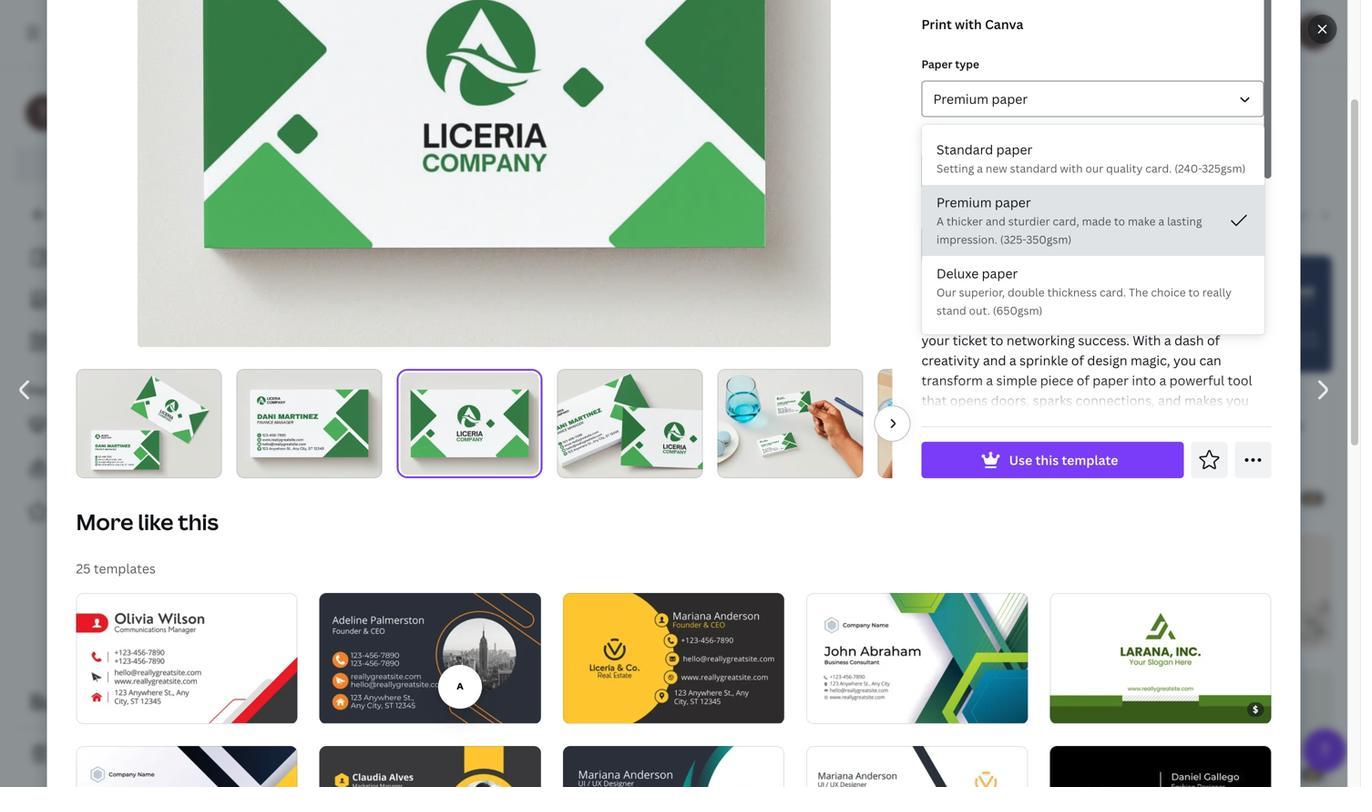 Task type: describe. For each thing, give the bounding box(es) containing it.
card
[[868, 98, 935, 138]]

back to home link
[[15, 197, 237, 233]]

a inside premium paper a thicker and sturdier card, made to make a lasting impression. (325-350gsm)
[[1159, 214, 1165, 229]]

all
[[62, 249, 78, 267]]

setting
[[937, 161, 974, 176]]

actor button
[[350, 197, 399, 232]]

many?
[[948, 202, 983, 217]]

0 horizontal spatial powerful
[[948, 154, 1011, 173]]

impression.
[[937, 232, 998, 247]]

1 vertical spatial you
[[1226, 392, 1249, 409]]

creators you follow
[[64, 416, 186, 433]]

use this template button
[[922, 442, 1184, 479]]

all templates
[[62, 249, 143, 267]]

brown  business card image
[[472, 536, 671, 653]]

(325-
[[1000, 232, 1026, 247]]

content
[[52, 382, 96, 397]]

creators
[[64, 416, 117, 433]]

1 1 from the left
[[89, 703, 94, 715]]

black button
[[1024, 197, 1073, 232]]

templates for 25 templates
[[94, 560, 156, 577]]

more
[[76, 507, 133, 537]]

black & gold elegant business card image
[[472, 256, 671, 373]]

so,
[[1146, 412, 1165, 429]]

juices
[[974, 432, 1010, 449]]

creators you follow link
[[15, 406, 237, 443]]

with
[[1133, 332, 1161, 349]]

bartender
[[924, 206, 988, 223]]

double
[[1008, 285, 1045, 300]]

dark blue modern design branding  business card image
[[76, 746, 298, 787]]

impressions.
[[1047, 154, 1135, 173]]

and up get
[[1158, 392, 1181, 409]]

stand
[[937, 303, 967, 318]]

the
[[1129, 285, 1148, 300]]

pro
[[152, 156, 173, 174]]

back to home
[[58, 206, 144, 224]]

create
[[58, 694, 99, 711]]

templates for all templates
[[81, 249, 143, 267]]

trash
[[58, 746, 92, 763]]

0 vertical spatial business
[[736, 98, 862, 138]]

pink modern wedding organizer business card image
[[913, 532, 1112, 649]]

green modern business card design branding business card image
[[806, 593, 1028, 724]]

card. inside "deluxe paper our superior, double thickness card. the choice to really stand out. (650gsm)"
[[1100, 285, 1126, 300]]

bakery
[[751, 206, 794, 223]]

catering button
[[1102, 197, 1169, 232]]

to right ticket
[[991, 332, 1004, 349]]

trash link
[[15, 736, 237, 773]]

artist
[[557, 206, 593, 223]]

3 1 from the left
[[1063, 703, 1068, 715]]

(240-
[[1175, 161, 1202, 176]]

actor
[[357, 206, 392, 223]]

see more free templates suitable for every industry and style to create powerful first impressions.
[[449, 154, 1135, 173]]

Paper type button
[[922, 81, 1264, 117]]

cake button
[[1199, 197, 1243, 232]]

card. inside standard paper setting a new standard with our quality card. (240-325gsm)
[[1146, 161, 1172, 176]]

to right back
[[91, 206, 104, 224]]

0 vertical spatial templates
[[550, 154, 621, 173]]

bakery button
[[744, 197, 801, 232]]

popular
[[615, 98, 730, 138]]

to inside premium paper a thicker and sturdier card, made to make a lasting impression. (325-350gsm)
[[1114, 214, 1125, 229]]

get
[[1168, 412, 1187, 429]]

use this template
[[1009, 452, 1118, 469]]

simple
[[996, 372, 1037, 389]]

a inside 'button'
[[102, 694, 109, 711]]

your down business
[[922, 332, 950, 349]]

and up 'weapon'
[[1061, 432, 1084, 449]]

top level navigation element
[[160, 15, 732, 51]]

deluxe
[[937, 265, 979, 282]]

like
[[138, 507, 173, 537]]

first
[[1015, 154, 1043, 173]]

black and white dog cat veterinary clinic veterinarian single-side business card image
[[1133, 396, 1332, 513]]

canva inside button
[[111, 156, 149, 174]]

creative
[[922, 432, 971, 449]]

piece
[[1040, 372, 1074, 389]]

create
[[900, 154, 944, 173]]

templates
[[104, 460, 167, 477]]

our
[[1086, 161, 1104, 176]]

0 vertical spatial black and white simple personal business card image
[[472, 396, 671, 513]]

1 vertical spatial success.
[[1120, 452, 1171, 469]]

nude minimalist beauty feminine makeup artist business card image
[[913, 672, 1112, 787]]

simple corporate business card image
[[692, 532, 891, 649]]

paper type
[[922, 56, 980, 72]]

premium for premium paper
[[933, 90, 989, 108]]

get canva pro
[[85, 156, 173, 174]]

deluxe paper option
[[922, 256, 1265, 327]]

navy and brown modern business card image
[[692, 392, 891, 509]]

premium paper option
[[922, 185, 1265, 256]]

pink aesthetic handwritten wedding agent business card image
[[1133, 535, 1332, 649]]

made
[[1082, 214, 1112, 229]]

a right with
[[1164, 332, 1171, 349]]

1 horizontal spatial business
[[1047, 412, 1101, 429]]

a inside standard paper setting a new standard with our quality card. (240-325gsm)
[[977, 161, 983, 176]]

and right identity
[[1240, 312, 1264, 329]]

details business cards are key to your professional identity and your ticket to networking success. with a dash of creativity and a sprinkle of design magic, you can transform a simple piece of paper into a powerful tool that opens doors, sparks connections, and makes you unforgettable in the business world. so, get those creative juices flowing and let your business cards become your secret weapon for success.
[[922, 285, 1264, 469]]

professional
[[1110, 312, 1186, 329]]

1 1 of 2 from the left
[[89, 703, 119, 715]]

paper for deluxe paper
[[982, 265, 1018, 282]]

networking
[[1007, 332, 1075, 349]]

2 1 from the left
[[332, 703, 338, 715]]

for inside details business cards are key to your professional identity and your ticket to networking success. with a dash of creativity and a sprinkle of design magic, you can transform a simple piece of paper into a powerful tool that opens doors, sparks connections, and makes you unforgettable in the business world. so, get those creative juices flowing and let your business cards become your secret weapon for success.
[[1099, 452, 1117, 469]]

really
[[1202, 285, 1232, 300]]

3 1 of 2 from the left
[[1063, 703, 1092, 715]]

0 horizontal spatial you
[[1174, 352, 1196, 369]]

red black creative modern business card image
[[251, 256, 450, 373]]

green and white modern business card image
[[913, 256, 1112, 373]]

blue minimalist corporate business card image
[[692, 672, 891, 787]]

325gsm)
[[1202, 161, 1246, 176]]

2 for second 1 of 2 link from right
[[356, 703, 362, 715]]

paper for paper type
[[922, 56, 953, 72]]

home
[[107, 206, 144, 224]]

bartender button
[[917, 197, 995, 232]]

25 templates
[[76, 560, 156, 577]]

your down "world."
[[1107, 432, 1135, 449]]

1 vertical spatial this
[[178, 507, 219, 537]]

and up simple
[[983, 352, 1006, 369]]

paper for paper finish
[[922, 129, 953, 144]]

black
[[1032, 206, 1065, 223]]

babysitting
[[636, 206, 707, 223]]

sparks
[[1033, 392, 1073, 409]]

2 1 of 2 link from the left
[[320, 593, 541, 724]]

brand
[[64, 460, 101, 477]]

lasting
[[1167, 214, 1202, 229]]

elegant white and green business card image
[[1050, 593, 1272, 724]]

magic,
[[1131, 352, 1170, 369]]

paper for standard paper
[[996, 141, 1033, 158]]

trending
[[259, 206, 313, 223]]

ticket
[[953, 332, 987, 349]]

get canva pro button
[[15, 148, 237, 182]]

pink feminine beautiful business women photo salon nail art hair dresser jewelry business cards image
[[251, 536, 450, 653]]

unforgettable
[[922, 412, 1006, 429]]

premium for premium paper a thicker and sturdier card, made to make a lasting impression. (325-350gsm)
[[937, 194, 992, 211]]

orange modern fun photography business card image
[[913, 395, 1112, 509]]



Task type: locate. For each thing, give the bounding box(es) containing it.
print with canva
[[922, 15, 1024, 33]]

and up (325-
[[986, 214, 1006, 229]]

to right key at the right top of the page
[[1063, 312, 1076, 329]]

25
[[76, 560, 91, 577]]

paper finish
[[922, 129, 985, 144]]

0 vertical spatial this
[[1036, 452, 1059, 469]]

you down dash
[[1174, 352, 1196, 369]]

that
[[922, 392, 947, 409]]

can
[[1200, 352, 1222, 369]]

0 horizontal spatial with
[[955, 15, 982, 33]]

2 vertical spatial templates
[[94, 560, 156, 577]]

2 creative modern business card image from the left
[[320, 593, 541, 724]]

powerful inside details business cards are key to your professional identity and your ticket to networking success. with a dash of creativity and a sprinkle of design magic, you can transform a simple piece of paper into a powerful tool that opens doors, sparks connections, and makes you unforgettable in the business world. so, get those creative juices flowing and let your business cards become your secret weapon for success.
[[1170, 372, 1225, 389]]

a left simple
[[986, 372, 993, 389]]

0 horizontal spatial creative modern business card image
[[76, 593, 298, 723]]

1 vertical spatial card.
[[1100, 285, 1126, 300]]

business down so, at the bottom
[[1138, 432, 1192, 449]]

standard paper option
[[922, 132, 1265, 185]]

to inside "deluxe paper our superior, double thickness card. the choice to really stand out. (650gsm)"
[[1189, 285, 1200, 300]]

how
[[922, 202, 946, 217]]

style
[[844, 154, 878, 173]]

0 horizontal spatial 1 of 2 link
[[76, 593, 298, 723]]

1 vertical spatial templates
[[81, 249, 143, 267]]

0 horizontal spatial card.
[[1100, 285, 1126, 300]]

1 1 of 2 link from the left
[[76, 593, 298, 723]]

this
[[1036, 452, 1059, 469], [178, 507, 219, 537]]

2 horizontal spatial 1 of 2
[[1063, 703, 1092, 715]]

for down let
[[1099, 452, 1117, 469]]

1 horizontal spatial with
[[1060, 161, 1083, 176]]

powerful down finish
[[948, 154, 1011, 173]]

the
[[1024, 412, 1044, 429]]

premium paper a thicker and sturdier card, made to make a lasting impression. (325-350gsm)
[[937, 194, 1202, 247]]

shop
[[535, 98, 610, 138]]

1 vertical spatial powerful
[[1170, 372, 1225, 389]]

success.
[[1078, 332, 1130, 349], [1120, 452, 1171, 469]]

1 vertical spatial for
[[1099, 452, 1117, 469]]

1 horizontal spatial 2
[[356, 703, 362, 715]]

church button
[[1273, 197, 1332, 232]]

1 vertical spatial business
[[1047, 412, 1101, 429]]

quality
[[1106, 161, 1143, 176]]

0 horizontal spatial black and white simple personal business card image
[[472, 396, 671, 513]]

starred link
[[15, 494, 237, 530]]

1
[[89, 703, 94, 715], [332, 703, 338, 715], [1063, 703, 1068, 715]]

to left really
[[1189, 285, 1200, 300]]

starred
[[64, 503, 110, 521]]

paper type list box
[[922, 132, 1265, 327]]

become
[[922, 452, 971, 469]]

0 vertical spatial for
[[684, 154, 705, 173]]

choice
[[1151, 285, 1186, 300]]

1 horizontal spatial cards
[[1195, 432, 1229, 449]]

0 horizontal spatial cards
[[979, 312, 1013, 329]]

standard
[[937, 141, 993, 158]]

3 1 of 2 link from the left
[[1050, 593, 1272, 724]]

1 of 2
[[89, 703, 119, 715], [332, 703, 362, 715], [1063, 703, 1092, 715]]

card. left the
[[1100, 285, 1126, 300]]

card,
[[1053, 214, 1079, 229]]

0 vertical spatial cards
[[979, 312, 1013, 329]]

and left style at the top right
[[814, 154, 840, 173]]

a right make
[[1159, 214, 1165, 229]]

paper up superior,
[[982, 265, 1018, 282]]

secret
[[1006, 452, 1044, 469]]

(650gsm)
[[993, 303, 1043, 318]]

None search field
[[776, 15, 1033, 51]]

cards left the are
[[979, 312, 1013, 329]]

card. left (240-
[[1146, 161, 1172, 176]]

0 horizontal spatial 1 of 2
[[89, 703, 119, 715]]

opens
[[950, 392, 988, 409]]

templates right "25"
[[94, 560, 156, 577]]

a up simple
[[1009, 352, 1017, 369]]

are
[[1016, 312, 1036, 329]]

1 horizontal spatial powerful
[[1170, 372, 1225, 389]]

1 horizontal spatial black and white simple personal business card image
[[1050, 746, 1272, 787]]

2 horizontal spatial 1
[[1063, 703, 1068, 715]]

tool
[[1228, 372, 1253, 389]]

1 vertical spatial with
[[1060, 161, 1083, 176]]

paper inside premium paper a thicker and sturdier card, made to make a lasting impression. (325-350gsm)
[[995, 194, 1031, 211]]

creative modern business card image
[[76, 593, 298, 723], [320, 593, 541, 724]]

free
[[518, 154, 546, 173]]

connections,
[[1076, 392, 1155, 409]]

paper inside "deluxe paper our superior, double thickness card. the choice to really stand out. (650gsm)"
[[982, 265, 1018, 282]]

weapon
[[1047, 452, 1095, 469]]

with inside standard paper setting a new standard with our quality card. (240-325gsm)
[[1060, 161, 1083, 176]]

paper inside details business cards are key to your professional identity and your ticket to networking success. with a dash of creativity and a sprinkle of design magic, you can transform a simple piece of paper into a powerful tool that opens doors, sparks connections, and makes you unforgettable in the business world. so, get those creative juices flowing and let your business cards become your secret weapon for success.
[[1093, 372, 1129, 389]]

minimalist beige interior designer business card image
[[1133, 672, 1332, 787]]

transform
[[922, 372, 983, 389]]

paper up new
[[996, 141, 1033, 158]]

follow
[[146, 416, 186, 433]]

your
[[1079, 312, 1107, 329], [922, 332, 950, 349], [1107, 432, 1135, 449], [974, 452, 1002, 469]]

see
[[449, 154, 474, 173]]

1 horizontal spatial 1 of 2 link
[[320, 593, 541, 724]]

1 vertical spatial paper
[[922, 129, 953, 144]]

templates right all at the top left of the page
[[81, 249, 143, 267]]

grey black modern elegant name initials monogram business card image
[[692, 255, 891, 369]]

brand templates link
[[15, 450, 237, 487]]

new
[[986, 161, 1007, 176]]

get
[[85, 156, 108, 174]]

details
[[922, 285, 965, 303]]

this right like on the left bottom of page
[[178, 507, 219, 537]]

this inside button
[[1036, 452, 1059, 469]]

key
[[1039, 312, 1060, 329]]

your down thickness
[[1079, 312, 1107, 329]]

premium down type
[[933, 90, 989, 108]]

creativity
[[922, 352, 980, 369]]

to right style at the top right
[[881, 154, 896, 173]]

babysitting button
[[629, 197, 715, 232]]

0 horizontal spatial this
[[178, 507, 219, 537]]

0 vertical spatial powerful
[[948, 154, 1011, 173]]

paper
[[992, 90, 1028, 108], [996, 141, 1033, 158], [995, 194, 1031, 211], [982, 265, 1018, 282], [1093, 372, 1129, 389]]

1 horizontal spatial you
[[1226, 392, 1249, 409]]

0 vertical spatial you
[[1174, 352, 1196, 369]]

creative modern business card image for second 1 of 2 link from right
[[320, 593, 541, 724]]

aesthetician
[[435, 206, 514, 223]]

premium inside premium paper a thicker and sturdier card, made to make a lasting impression. (325-350gsm)
[[937, 194, 992, 211]]

2 for first 1 of 2 link from right
[[1087, 703, 1092, 715]]

a
[[977, 161, 983, 176], [1159, 214, 1165, 229], [1164, 332, 1171, 349], [1009, 352, 1017, 369], [986, 372, 993, 389], [1159, 372, 1167, 389], [102, 694, 109, 711]]

2 paper from the top
[[922, 129, 953, 144]]

premium
[[933, 90, 989, 108], [937, 194, 992, 211]]

1 2 from the left
[[113, 703, 119, 715]]

1 horizontal spatial creative modern business card image
[[320, 593, 541, 724]]

industry
[[751, 154, 810, 173]]

canva right print
[[985, 15, 1024, 33]]

identity
[[1189, 312, 1237, 329]]

make
[[1128, 214, 1156, 229]]

paper inside button
[[992, 90, 1028, 108]]

back
[[58, 206, 88, 224]]

1 horizontal spatial this
[[1036, 452, 1059, 469]]

premium inside paper type button
[[933, 90, 989, 108]]

paper up create at the right top of page
[[922, 129, 953, 144]]

this down flowing
[[1036, 452, 1059, 469]]

0 vertical spatial canva
[[985, 15, 1024, 33]]

blue grey minimalist modern business card image
[[1133, 256, 1332, 373]]

black and white simple personal business card image
[[472, 396, 671, 513], [1050, 746, 1272, 787]]

superior,
[[959, 285, 1005, 300]]

2 vertical spatial business
[[1138, 432, 1192, 449]]

paper up sturdier
[[995, 194, 1031, 211]]

you down tool
[[1226, 392, 1249, 409]]

1 horizontal spatial canva
[[985, 15, 1024, 33]]

paper inside standard paper setting a new standard with our quality card. (240-325gsm)
[[996, 141, 1033, 158]]

for left every
[[684, 154, 705, 173]]

0 horizontal spatial 1
[[89, 703, 94, 715]]

2 2 from the left
[[356, 703, 362, 715]]

black & white m letter business card design brand identity for digital studio design company image
[[251, 676, 450, 787]]

cards down those
[[1195, 432, 1229, 449]]

your content
[[26, 382, 96, 397]]

blue and white elegant business card image
[[472, 676, 671, 787], [563, 746, 785, 787]]

business up let
[[1047, 412, 1101, 429]]

2 horizontal spatial 2
[[1087, 703, 1092, 715]]

canva left pro
[[111, 156, 149, 174]]

professional business card image
[[251, 396, 450, 513], [320, 746, 541, 787], [806, 746, 1028, 787]]

1 creative modern business card image from the left
[[76, 593, 298, 723]]

your
[[26, 382, 50, 397]]

1 vertical spatial premium
[[937, 194, 992, 211]]

1 horizontal spatial 1 of 2
[[332, 703, 362, 715]]

paper up first
[[992, 90, 1028, 108]]

2 horizontal spatial business
[[1138, 432, 1192, 449]]

0 vertical spatial card.
[[1146, 161, 1172, 176]]

templates down shop
[[550, 154, 621, 173]]

0 vertical spatial success.
[[1078, 332, 1130, 349]]

1 vertical spatial cards
[[1195, 432, 1229, 449]]

a left new
[[977, 161, 983, 176]]

a left team
[[102, 694, 109, 711]]

success. up "design"
[[1078, 332, 1130, 349]]

your down juices
[[974, 452, 1002, 469]]

and inside premium paper a thicker and sturdier card, made to make a lasting impression. (325-350gsm)
[[986, 214, 1006, 229]]

0 horizontal spatial for
[[684, 154, 705, 173]]

1 horizontal spatial card.
[[1146, 161, 1172, 176]]

makes
[[1184, 392, 1223, 409]]

paper down "design"
[[1093, 372, 1129, 389]]

all templates link
[[26, 241, 226, 275]]

2 for third 1 of 2 link from right
[[113, 703, 119, 715]]

with right print
[[955, 15, 982, 33]]

to left make
[[1114, 214, 1125, 229]]

premium paper
[[933, 90, 1028, 108]]

for
[[684, 154, 705, 173], [1099, 452, 1117, 469]]

1 horizontal spatial for
[[1099, 452, 1117, 469]]

premium up thicker in the top of the page
[[937, 194, 992, 211]]

2 horizontal spatial 1 of 2 link
[[1050, 593, 1272, 724]]

aesthetician button
[[428, 197, 521, 232]]

business
[[922, 312, 976, 329]]

finish
[[955, 129, 985, 144]]

professional business card image
[[563, 593, 785, 723]]

sprinkle
[[1020, 352, 1068, 369]]

more
[[478, 154, 515, 173]]

with left our
[[1060, 161, 1083, 176]]

powerful
[[948, 154, 1011, 173], [1170, 372, 1225, 389]]

our
[[937, 285, 956, 300]]

brand templates
[[64, 460, 167, 477]]

dash
[[1175, 332, 1204, 349]]

a right into at the top
[[1159, 372, 1167, 389]]

success. down so, at the bottom
[[1120, 452, 1171, 469]]

doors,
[[991, 392, 1030, 409]]

3 2 from the left
[[1087, 703, 1092, 715]]

0 vertical spatial premium
[[933, 90, 989, 108]]

0 horizontal spatial business
[[736, 98, 862, 138]]

paper left type
[[922, 56, 953, 72]]

suitable
[[624, 154, 681, 173]]

1 horizontal spatial 1
[[332, 703, 338, 715]]

1 vertical spatial black and white simple personal business card image
[[1050, 746, 1272, 787]]

sturdier
[[1008, 214, 1050, 229]]

0 horizontal spatial 2
[[113, 703, 119, 715]]

powerful up makes
[[1170, 372, 1225, 389]]

print
[[922, 15, 952, 33]]

creative modern business card image for third 1 of 2 link from right
[[76, 593, 298, 723]]

2 1 of 2 from the left
[[332, 703, 362, 715]]

use
[[1009, 452, 1033, 469]]

template
[[1062, 452, 1118, 469]]

1 paper from the top
[[922, 56, 953, 72]]

type
[[955, 56, 980, 72]]

1 vertical spatial canva
[[111, 156, 149, 174]]

business up "see more free templates suitable for every industry and style to create powerful first impressions."
[[736, 98, 862, 138]]

0 horizontal spatial canva
[[111, 156, 149, 174]]

0 vertical spatial paper
[[922, 56, 953, 72]]

business
[[736, 98, 862, 138], [1047, 412, 1101, 429], [1138, 432, 1192, 449]]

church
[[1280, 206, 1325, 223]]

let
[[1087, 432, 1104, 449]]

paper for premium paper
[[995, 194, 1031, 211]]

flowing
[[1013, 432, 1058, 449]]

0 vertical spatial with
[[955, 15, 982, 33]]



Task type: vqa. For each thing, say whether or not it's contained in the screenshot.
Marketing to the top
no



